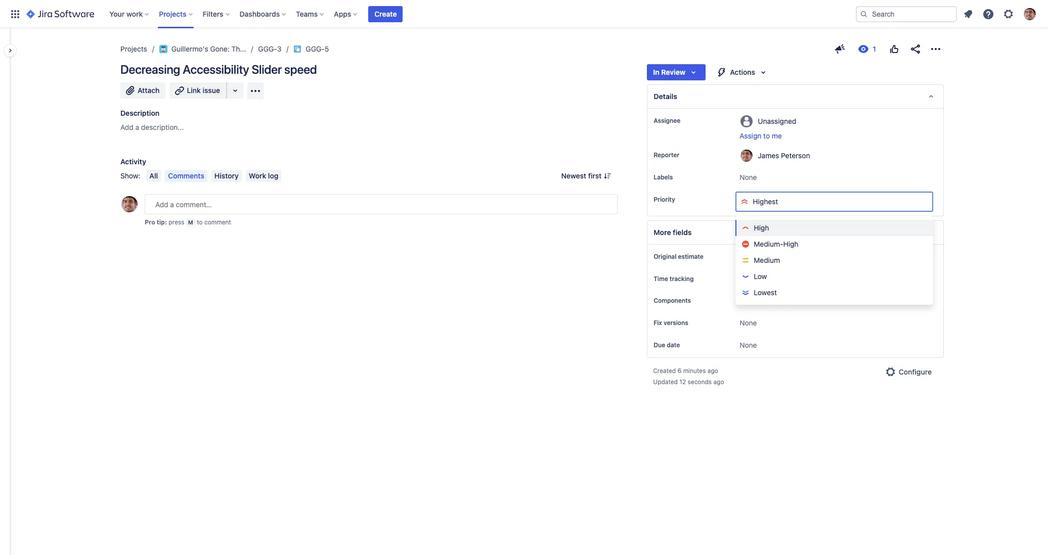 Task type: locate. For each thing, give the bounding box(es) containing it.
Search field
[[856, 6, 958, 22]]

ago right seconds
[[714, 379, 725, 386]]

6
[[678, 368, 682, 375]]

ggg-3 link
[[258, 43, 282, 55]]

pro tip: press m to comment
[[145, 219, 231, 226]]

original estimate
[[654, 253, 704, 261]]

0 vertical spatial to
[[764, 132, 770, 140]]

settings image
[[1003, 8, 1015, 20]]

your work button
[[106, 6, 153, 22]]

projects inside popup button
[[159, 9, 187, 18]]

decreasing accessibility slider speed
[[120, 62, 317, 76]]

2 none from the top
[[740, 297, 757, 305]]

link
[[187, 86, 201, 95]]

1 vertical spatial to
[[197, 219, 203, 226]]

ggg-3
[[258, 45, 282, 53]]

1 horizontal spatial ggg-
[[306, 45, 325, 53]]

projects
[[159, 9, 187, 18], [120, 45, 147, 53]]

give feedback image
[[835, 43, 847, 55]]

log
[[268, 172, 279, 180]]

0 vertical spatial ago
[[708, 368, 719, 375]]

link issue
[[187, 86, 220, 95]]

high up medium-
[[754, 224, 770, 232]]

1 horizontal spatial projects
[[159, 9, 187, 18]]

details
[[654, 92, 678, 101]]

Add a comment… field
[[145, 194, 618, 215]]

slider
[[252, 62, 282, 76]]

projects up decreasing
[[120, 45, 147, 53]]

0 horizontal spatial ggg-
[[258, 45, 277, 53]]

0 horizontal spatial projects
[[120, 45, 147, 53]]

comments button
[[165, 170, 207, 182]]

pro
[[145, 219, 155, 226]]

1 ggg- from the left
[[258, 45, 277, 53]]

history
[[215, 172, 239, 180]]

details element
[[648, 85, 944, 109]]

no time logged
[[740, 276, 790, 285]]

work
[[127, 9, 143, 18]]

4 none from the top
[[740, 341, 757, 350]]

0 horizontal spatial to
[[197, 219, 203, 226]]

gone:
[[210, 45, 230, 53]]

more
[[654, 228, 671, 237]]

ggg- left copy link to issue image
[[306, 45, 325, 53]]

banner
[[0, 0, 1049, 28]]

decreasing
[[120, 62, 180, 76]]

your profile and settings image
[[1024, 8, 1037, 20]]

create
[[375, 9, 397, 18]]

all button
[[146, 170, 161, 182]]

issue
[[203, 86, 220, 95]]

newest
[[562, 172, 587, 180]]

original estimate pin to top. only you can see pinned fields. image
[[706, 253, 714, 261]]

apps
[[334, 9, 351, 18]]

james peterson
[[758, 151, 811, 160]]

projects for 'projects' popup button
[[159, 9, 187, 18]]

assign to me
[[740, 132, 782, 140]]

medium-high
[[754, 240, 799, 249]]

first
[[589, 172, 602, 180]]

ago up seconds
[[708, 368, 719, 375]]

primary element
[[6, 0, 856, 28]]

0 horizontal spatial high
[[754, 224, 770, 232]]

guillermo's gone: th...
[[171, 45, 246, 53]]

0 vertical spatial projects
[[159, 9, 187, 18]]

projects button
[[156, 6, 197, 22]]

create button
[[369, 6, 403, 22]]

review
[[662, 68, 686, 76]]

in review button
[[648, 64, 706, 80]]

to right "m"
[[197, 219, 203, 226]]

estimate
[[678, 253, 704, 261]]

jira software image
[[26, 8, 94, 20], [26, 8, 94, 20]]

help image
[[983, 8, 995, 20]]

3 none from the top
[[740, 319, 757, 328]]

medium
[[754, 256, 780, 265]]

guillermo's gone: th... link
[[159, 43, 246, 55]]

none for components
[[740, 297, 757, 305]]

menu bar containing all
[[144, 170, 284, 182]]

seconds
[[688, 379, 712, 386]]

your
[[109, 9, 125, 18]]

all
[[150, 172, 158, 180]]

work log button
[[246, 170, 282, 182]]

none
[[740, 173, 757, 182], [740, 297, 757, 305], [740, 319, 757, 328], [740, 341, 757, 350]]

high up logged
[[784, 240, 799, 249]]

to
[[764, 132, 770, 140], [197, 219, 203, 226]]

none for fix versions
[[740, 319, 757, 328]]

more fields element
[[648, 221, 944, 245]]

teams
[[296, 9, 318, 18]]

press
[[169, 219, 184, 226]]

original
[[654, 253, 677, 261]]

1 vertical spatial projects
[[120, 45, 147, 53]]

notifications image
[[963, 8, 975, 20]]

tracking
[[670, 275, 694, 283]]

in
[[654, 68, 660, 76]]

ggg-5
[[306, 45, 329, 53]]

ggg-
[[258, 45, 277, 53], [306, 45, 325, 53]]

created 6 minutes ago updated 12 seconds ago
[[654, 368, 725, 386]]

fields
[[673, 228, 692, 237]]

assignee
[[654, 117, 681, 125]]

banner containing your work
[[0, 0, 1049, 28]]

tip:
[[157, 219, 167, 226]]

link web pages and more image
[[229, 85, 241, 97]]

unassigned
[[758, 117, 797, 125]]

configure
[[899, 368, 932, 377]]

1 horizontal spatial high
[[784, 240, 799, 249]]

priority
[[654, 196, 676, 203]]

in review
[[654, 68, 686, 76]]

add app image
[[250, 85, 262, 97]]

projects for projects link
[[120, 45, 147, 53]]

1 none from the top
[[740, 173, 757, 182]]

projects up "guillermo's gone: the game" "image"
[[159, 9, 187, 18]]

history button
[[212, 170, 242, 182]]

me
[[772, 132, 782, 140]]

to left 'me'
[[764, 132, 770, 140]]

ggg-5 link
[[306, 43, 329, 55]]

due
[[654, 342, 666, 349]]

menu bar
[[144, 170, 284, 182]]

1 vertical spatial ago
[[714, 379, 725, 386]]

more fields
[[654, 228, 692, 237]]

0 vertical spatial high
[[754, 224, 770, 232]]

1 horizontal spatial to
[[764, 132, 770, 140]]

ggg- up the slider
[[258, 45, 277, 53]]

activity
[[120, 157, 146, 166]]

2 ggg- from the left
[[306, 45, 325, 53]]

ago
[[708, 368, 719, 375], [714, 379, 725, 386]]



Task type: vqa. For each thing, say whether or not it's contained in the screenshot.
2nd THE JAMES PETERSON from the bottom
no



Task type: describe. For each thing, give the bounding box(es) containing it.
date
[[667, 342, 680, 349]]

accessibility
[[183, 62, 249, 76]]

ggg- for 5
[[306, 45, 325, 53]]

speed
[[284, 62, 317, 76]]

search image
[[860, 10, 869, 18]]

3
[[277, 45, 282, 53]]

newest first image
[[604, 172, 612, 180]]

fix
[[654, 320, 663, 327]]

newest first
[[562, 172, 602, 180]]

link issue button
[[170, 83, 227, 99]]

lowest
[[754, 289, 777, 297]]

show:
[[120, 172, 140, 180]]

updated
[[654, 379, 678, 386]]

apps button
[[331, 6, 362, 22]]

ggg- for 3
[[258, 45, 277, 53]]

description
[[120, 109, 160, 117]]

highest
[[753, 197, 779, 206]]

guillermo's
[[171, 45, 208, 53]]

share image
[[910, 43, 922, 55]]

comment
[[204, 219, 231, 226]]

time tracking pin to top. only you can see pinned fields. image
[[696, 275, 704, 283]]

reporter
[[654, 151, 680, 159]]

assign to me button
[[740, 131, 934, 141]]

th...
[[232, 45, 246, 53]]

m
[[188, 219, 193, 226]]

guillermo's gone: the game image
[[159, 45, 167, 53]]

attach
[[138, 86, 160, 95]]

projects link
[[120, 43, 147, 55]]

minutes
[[684, 368, 706, 375]]

low
[[754, 272, 767, 281]]

your work
[[109, 9, 143, 18]]

created
[[654, 368, 676, 375]]

versions
[[664, 320, 689, 327]]

actions
[[730, 68, 756, 76]]

no
[[740, 276, 749, 285]]

description...
[[141, 123, 184, 132]]

copy link to issue image
[[327, 45, 335, 53]]

profile image of james peterson image
[[121, 196, 138, 213]]

teams button
[[293, 6, 328, 22]]

medium-
[[754, 240, 784, 249]]

sidebar navigation image
[[0, 40, 22, 61]]

add a description...
[[120, 123, 184, 132]]

5
[[325, 45, 329, 53]]

peterson
[[782, 151, 811, 160]]

james
[[758, 151, 780, 160]]

configure link
[[879, 365, 938, 381]]

none for due date
[[740, 341, 757, 350]]

comments
[[168, 172, 204, 180]]

1 vertical spatial high
[[784, 240, 799, 249]]

0m
[[744, 254, 753, 261]]

a
[[135, 123, 139, 132]]

dashboards button
[[237, 6, 290, 22]]

sub task image
[[294, 45, 302, 53]]

labels
[[654, 174, 673, 181]]

fix versions
[[654, 320, 689, 327]]

actions image
[[930, 43, 942, 55]]

add
[[120, 123, 134, 132]]

12
[[680, 379, 686, 386]]

attach button
[[120, 83, 166, 99]]

work
[[249, 172, 266, 180]]

actions button
[[710, 64, 776, 80]]

none for labels
[[740, 173, 757, 182]]

newest first button
[[555, 170, 618, 182]]

vote options: no one has voted for this issue yet. image
[[889, 43, 901, 55]]

dashboards
[[240, 9, 280, 18]]

time tracking
[[654, 275, 694, 283]]

logged
[[767, 276, 790, 285]]

appswitcher icon image
[[9, 8, 21, 20]]

to inside button
[[764, 132, 770, 140]]

components
[[654, 297, 691, 305]]

filters
[[203, 9, 224, 18]]

time
[[751, 276, 766, 285]]



